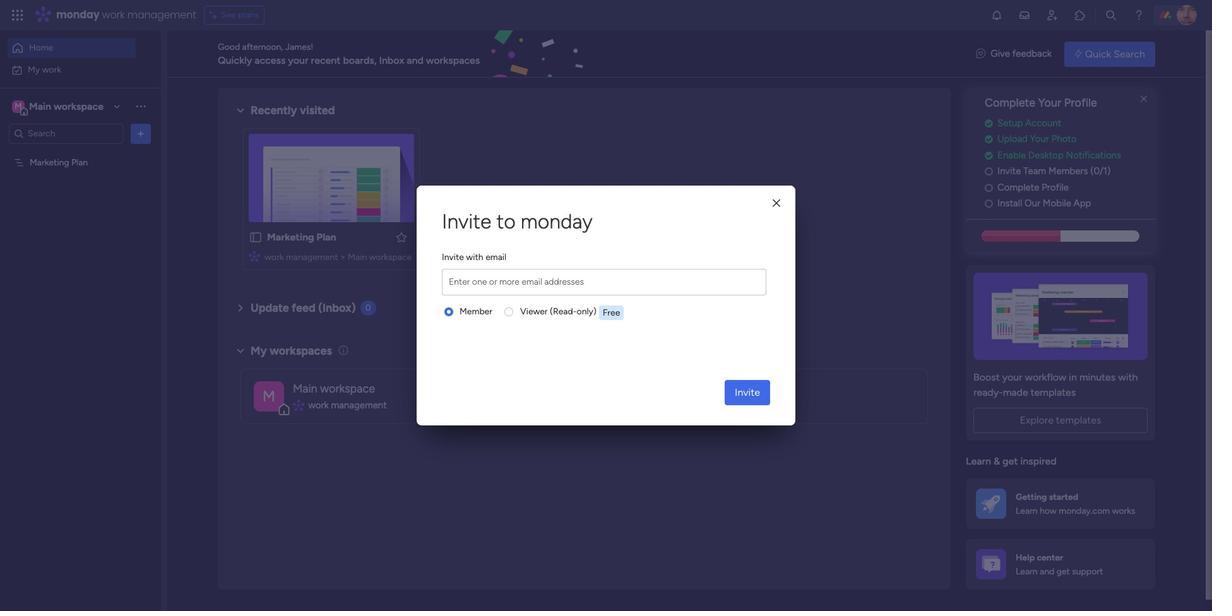 Task type: vqa. For each thing, say whether or not it's contained in the screenshot.
'email'
yes



Task type: locate. For each thing, give the bounding box(es) containing it.
1 horizontal spatial with
[[1119, 371, 1139, 383]]

1 vertical spatial monday
[[521, 210, 593, 234]]

0 vertical spatial your
[[1039, 96, 1062, 110]]

profile inside complete profile link
[[1042, 182, 1069, 193]]

help
[[1016, 552, 1035, 563]]

0 horizontal spatial component image
[[249, 250, 260, 262]]

main down my work
[[29, 100, 51, 112]]

1 vertical spatial profile
[[1042, 182, 1069, 193]]

see
[[221, 9, 236, 20]]

home button
[[8, 38, 136, 58]]

templates
[[1031, 386, 1077, 398], [1057, 414, 1102, 426]]

component image for work management > main workspace
[[249, 250, 260, 262]]

only)
[[577, 306, 597, 317]]

boards,
[[343, 54, 377, 66]]

main
[[29, 100, 51, 112], [348, 252, 367, 263], [293, 382, 317, 396]]

workspaces right inbox
[[426, 54, 480, 66]]

invite right planning
[[735, 387, 761, 399]]

1 horizontal spatial workspaces
[[426, 54, 480, 66]]

check circle image
[[985, 119, 994, 128]]

quick search button
[[1065, 41, 1156, 67]]

2 circle o image from the top
[[985, 199, 994, 209]]

learn for getting
[[1016, 506, 1038, 517]]

1 horizontal spatial m
[[263, 387, 275, 405]]

main workspace up work management
[[293, 382, 375, 396]]

complete up install on the top right
[[998, 182, 1040, 193]]

get down center
[[1057, 567, 1071, 577]]

invite to monday
[[442, 210, 593, 234]]

1 vertical spatial get
[[1057, 567, 1071, 577]]

templates inside boost your workflow in minutes with ready-made templates
[[1031, 386, 1077, 398]]

my inside "button"
[[28, 64, 40, 75]]

learn inside help center learn and get support
[[1016, 567, 1038, 577]]

learn
[[966, 455, 992, 467], [1016, 506, 1038, 517], [1016, 567, 1038, 577]]

2 vertical spatial main
[[293, 382, 317, 396]]

inspired
[[1021, 455, 1057, 467]]

0 vertical spatial learn
[[966, 455, 992, 467]]

templates right explore
[[1057, 414, 1102, 426]]

1 vertical spatial your
[[1031, 133, 1050, 145]]

1 vertical spatial with
[[1119, 371, 1139, 383]]

monday up home button
[[56, 8, 100, 22]]

learn down "getting"
[[1016, 506, 1038, 517]]

boost your workflow in minutes with ready-made templates
[[974, 371, 1139, 398]]

monday right to
[[521, 210, 593, 234]]

workspaces down update feed (inbox)
[[270, 344, 332, 358]]

1 vertical spatial templates
[[1057, 414, 1102, 426]]

v2 bolt switch image
[[1075, 47, 1083, 61]]

templates image image
[[978, 273, 1145, 360]]

1 horizontal spatial main workspace
[[293, 382, 375, 396]]

marketing right public board icon
[[267, 231, 314, 243]]

your up made
[[1003, 371, 1023, 383]]

1 vertical spatial marketing plan
[[267, 231, 336, 243]]

invite down enable on the right
[[998, 166, 1022, 177]]

0 vertical spatial with
[[466, 252, 484, 263]]

complete up 'setup'
[[985, 96, 1036, 110]]

1 horizontal spatial component image
[[293, 400, 304, 411]]

0 horizontal spatial main workspace
[[29, 100, 104, 112]]

complete
[[985, 96, 1036, 110], [998, 182, 1040, 193]]

0 vertical spatial workspace
[[54, 100, 104, 112]]

circle o image down circle o image
[[985, 199, 994, 209]]

and
[[407, 54, 424, 66], [1040, 567, 1055, 577]]

open update feed (inbox) image
[[233, 301, 248, 316]]

recent
[[311, 54, 341, 66]]

1 vertical spatial workspaces
[[270, 344, 332, 358]]

1 vertical spatial circle o image
[[985, 199, 994, 209]]

1 horizontal spatial monday
[[521, 210, 593, 234]]

quick search
[[1086, 48, 1146, 60]]

setup account
[[998, 117, 1062, 129]]

learn down help
[[1016, 567, 1038, 577]]

1 horizontal spatial and
[[1040, 567, 1055, 577]]

0 vertical spatial complete
[[985, 96, 1036, 110]]

0 vertical spatial workspaces
[[426, 54, 480, 66]]

learn inside getting started learn how monday.com works
[[1016, 506, 1038, 517]]

1 vertical spatial main workspace
[[293, 382, 375, 396]]

your
[[1039, 96, 1062, 110], [1031, 133, 1050, 145]]

circle o image
[[985, 167, 994, 176], [985, 199, 994, 209]]

component image left work management
[[293, 400, 304, 411]]

main right >
[[348, 252, 367, 263]]

my down home
[[28, 64, 40, 75]]

learn & get inspired
[[966, 455, 1057, 467]]

main workspace
[[29, 100, 104, 112], [293, 382, 375, 396]]

circle o image for install
[[985, 199, 994, 209]]

getting
[[1016, 492, 1048, 503]]

1 horizontal spatial plan
[[317, 231, 336, 243]]

plan down search in workspace field on the top of page
[[71, 157, 88, 168]]

home
[[29, 42, 53, 53]]

workspace up work management
[[320, 382, 375, 396]]

check circle image left enable on the right
[[985, 151, 994, 160]]

1 circle o image from the top
[[985, 167, 994, 176]]

invite left email
[[442, 252, 464, 263]]

work up home button
[[102, 8, 125, 22]]

with right 'minutes'
[[1119, 371, 1139, 383]]

my
[[28, 64, 40, 75], [251, 344, 267, 358]]

0 vertical spatial workspace image
[[12, 99, 25, 113]]

help image
[[1133, 9, 1146, 21]]

plan inside list box
[[71, 157, 88, 168]]

1 vertical spatial and
[[1040, 567, 1055, 577]]

close recently visited image
[[233, 103, 248, 118]]

invite inside button
[[735, 387, 761, 399]]

made
[[1004, 386, 1029, 398]]

desktop
[[1029, 150, 1064, 161]]

check circle image inside upload your photo link
[[985, 135, 994, 144]]

your
[[288, 54, 309, 66], [1003, 371, 1023, 383]]

good afternoon, james! quickly access your recent boards, inbox and workspaces
[[218, 41, 480, 66]]

0 vertical spatial marketing
[[30, 157, 69, 168]]

1 vertical spatial complete
[[998, 182, 1040, 193]]

0 horizontal spatial workspace image
[[12, 99, 25, 113]]

workspaces
[[426, 54, 480, 66], [270, 344, 332, 358]]

0 horizontal spatial workspaces
[[270, 344, 332, 358]]

0 vertical spatial main
[[29, 100, 51, 112]]

work
[[102, 8, 125, 22], [42, 64, 61, 75], [265, 252, 284, 263], [308, 400, 329, 411], [659, 400, 679, 411]]

marketing plan up work management > main workspace
[[267, 231, 336, 243]]

0 horizontal spatial with
[[466, 252, 484, 263]]

and right inbox
[[407, 54, 424, 66]]

circle o image inside install our mobile app link
[[985, 199, 994, 209]]

with
[[466, 252, 484, 263], [1119, 371, 1139, 383]]

workspace image
[[12, 99, 25, 113], [254, 381, 284, 412]]

give feedback
[[991, 48, 1052, 60]]

0 vertical spatial monday
[[56, 8, 100, 22]]

public board image
[[249, 231, 263, 244]]

2 horizontal spatial main
[[348, 252, 367, 263]]

your down james!
[[288, 54, 309, 66]]

workspace
[[54, 100, 104, 112], [369, 252, 412, 263], [320, 382, 375, 396]]

my for my work
[[28, 64, 40, 75]]

complete for complete profile
[[998, 182, 1040, 193]]

invite for invite to monday
[[442, 210, 492, 234]]

check circle image down check circle icon
[[985, 135, 994, 144]]

1 vertical spatial m
[[263, 387, 275, 405]]

0 horizontal spatial monday
[[56, 8, 100, 22]]

work down home
[[42, 64, 61, 75]]

good
[[218, 41, 240, 52]]

0 vertical spatial plan
[[71, 157, 88, 168]]

0 vertical spatial profile
[[1065, 96, 1098, 110]]

mobile
[[1043, 198, 1072, 209]]

1 check circle image from the top
[[985, 135, 994, 144]]

main workspace up search in workspace field on the top of page
[[29, 100, 104, 112]]

upload your photo link
[[985, 132, 1156, 146]]

plan up work management > main workspace
[[317, 231, 336, 243]]

marketing plan down search in workspace field on the top of page
[[30, 157, 88, 168]]

main workspace inside 'workspace selection' element
[[29, 100, 104, 112]]

get right '&'
[[1003, 455, 1019, 467]]

circle o image up circle o image
[[985, 167, 994, 176]]

with left email
[[466, 252, 484, 263]]

your for upload
[[1031, 133, 1050, 145]]

my right close my workspaces icon in the left of the page
[[251, 344, 267, 358]]

component image for work management
[[293, 400, 304, 411]]

0 vertical spatial main workspace
[[29, 100, 104, 112]]

started
[[1050, 492, 1079, 503]]

1 vertical spatial plan
[[317, 231, 336, 243]]

workspace down the add to favorites image on the top left of the page
[[369, 252, 412, 263]]

0 horizontal spatial main
[[29, 100, 51, 112]]

and inside good afternoon, james! quickly access your recent boards, inbox and workspaces
[[407, 54, 424, 66]]

get
[[1003, 455, 1019, 467], [1057, 567, 1071, 577]]

monday work management
[[56, 8, 196, 22]]

work inside "button"
[[42, 64, 61, 75]]

0 horizontal spatial marketing
[[30, 157, 69, 168]]

0 vertical spatial your
[[288, 54, 309, 66]]

1 vertical spatial learn
[[1016, 506, 1038, 517]]

1 vertical spatial your
[[1003, 371, 1023, 383]]

check circle image inside enable desktop notifications link
[[985, 151, 994, 160]]

work down "project"
[[659, 400, 679, 411]]

ready-
[[974, 386, 1004, 398]]

0 vertical spatial my
[[28, 64, 40, 75]]

and down center
[[1040, 567, 1055, 577]]

work up 'update'
[[265, 252, 284, 263]]

templates down workflow
[[1031, 386, 1077, 398]]

select product image
[[11, 9, 24, 21]]

0 horizontal spatial get
[[1003, 455, 1019, 467]]

learn left '&'
[[966, 455, 992, 467]]

check circle image
[[985, 135, 994, 144], [985, 151, 994, 160]]

app
[[1074, 198, 1092, 209]]

profile down invite team members (0/1)
[[1042, 182, 1069, 193]]

viewer (read-only)
[[520, 306, 597, 317]]

0 horizontal spatial my
[[28, 64, 40, 75]]

main inside 'workspace selection' element
[[29, 100, 51, 112]]

Search in workspace field
[[27, 126, 105, 141]]

(inbox)
[[318, 301, 356, 315]]

see plans
[[221, 9, 259, 20]]

1 vertical spatial check circle image
[[985, 151, 994, 160]]

marketing plan inside marketing plan list box
[[30, 157, 88, 168]]

feedback
[[1013, 48, 1052, 60]]

james!
[[285, 41, 314, 52]]

my for my workspaces
[[251, 344, 267, 358]]

2 vertical spatial learn
[[1016, 567, 1038, 577]]

check circle image for enable
[[985, 151, 994, 160]]

0 vertical spatial m
[[15, 101, 22, 111]]

work down my workspaces
[[308, 400, 329, 411]]

component image down public board icon
[[249, 250, 260, 262]]

0 vertical spatial circle o image
[[985, 167, 994, 176]]

getting started learn how monday.com works
[[1016, 492, 1136, 517]]

1 horizontal spatial my
[[251, 344, 267, 358]]

1 vertical spatial workspace
[[369, 252, 412, 263]]

0 horizontal spatial plan
[[71, 157, 88, 168]]

afternoon,
[[242, 41, 283, 52]]

plan
[[71, 157, 88, 168], [317, 231, 336, 243]]

with inside invite to monday dialog
[[466, 252, 484, 263]]

0 horizontal spatial m
[[15, 101, 22, 111]]

1 horizontal spatial get
[[1057, 567, 1071, 577]]

get inside help center learn and get support
[[1057, 567, 1071, 577]]

workspace selection element
[[12, 99, 105, 115]]

0 vertical spatial component image
[[249, 250, 260, 262]]

your for complete
[[1039, 96, 1062, 110]]

complete for complete your profile
[[985, 96, 1036, 110]]

0 horizontal spatial and
[[407, 54, 424, 66]]

invite up "invite with email"
[[442, 210, 492, 234]]

circle o image inside the invite team members (0/1) link
[[985, 167, 994, 176]]

invite for invite
[[735, 387, 761, 399]]

1 vertical spatial workspace image
[[254, 381, 284, 412]]

0 horizontal spatial marketing plan
[[30, 157, 88, 168]]

invite
[[998, 166, 1022, 177], [442, 210, 492, 234], [442, 252, 464, 263], [735, 387, 761, 399]]

marketing down search in workspace field on the top of page
[[30, 157, 69, 168]]

your down account
[[1031, 133, 1050, 145]]

your up account
[[1039, 96, 1062, 110]]

with inside boost your workflow in minutes with ready-made templates
[[1119, 371, 1139, 383]]

option
[[0, 151, 161, 153]]

invite button
[[725, 380, 771, 406]]

0
[[365, 303, 371, 313]]

explore
[[1020, 414, 1054, 426]]

1 vertical spatial component image
[[293, 400, 304, 411]]

invite with email
[[442, 252, 507, 263]]

workspace up search in workspace field on the top of page
[[54, 100, 104, 112]]

management
[[127, 8, 196, 22], [286, 252, 338, 263], [331, 400, 387, 411], [682, 400, 737, 411]]

1 horizontal spatial marketing plan
[[267, 231, 336, 243]]

0 vertical spatial marketing plan
[[30, 157, 88, 168]]

enable desktop notifications link
[[985, 148, 1156, 163]]

close my workspaces image
[[233, 343, 248, 359]]

marketing plan list box
[[0, 149, 161, 344]]

getting started element
[[966, 479, 1156, 530]]

1 horizontal spatial your
[[1003, 371, 1023, 383]]

templates inside button
[[1057, 414, 1102, 426]]

2 check circle image from the top
[[985, 151, 994, 160]]

component image
[[249, 250, 260, 262], [293, 400, 304, 411]]

1 vertical spatial marketing
[[267, 231, 314, 243]]

0 horizontal spatial your
[[288, 54, 309, 66]]

monday inside dialog
[[521, 210, 593, 234]]

0 vertical spatial get
[[1003, 455, 1019, 467]]

marketing plan
[[30, 157, 88, 168], [267, 231, 336, 243]]

search everything image
[[1105, 9, 1118, 21]]

v2 user feedback image
[[977, 47, 986, 61]]

notifications
[[1067, 150, 1122, 161]]

profile
[[1065, 96, 1098, 110], [1042, 182, 1069, 193]]

install our mobile app
[[998, 198, 1092, 209]]

install our mobile app link
[[985, 197, 1156, 211]]

0 vertical spatial templates
[[1031, 386, 1077, 398]]

explore templates
[[1020, 414, 1102, 426]]

setup account link
[[985, 116, 1156, 130]]

quick
[[1086, 48, 1112, 60]]

0 vertical spatial check circle image
[[985, 135, 994, 144]]

profile up setup account link
[[1065, 96, 1098, 110]]

quickly
[[218, 54, 252, 66]]

main down my workspaces
[[293, 382, 317, 396]]

0 vertical spatial and
[[407, 54, 424, 66]]

1 vertical spatial my
[[251, 344, 267, 358]]



Task type: describe. For each thing, give the bounding box(es) containing it.
invite for invite team members (0/1)
[[998, 166, 1022, 177]]

complete profile link
[[985, 181, 1156, 195]]

add to favorites image
[[395, 231, 408, 244]]

invite members image
[[1047, 9, 1059, 21]]

your inside boost your workflow in minutes with ready-made templates
[[1003, 371, 1023, 383]]

free
[[603, 308, 620, 318]]

1 vertical spatial main
[[348, 252, 367, 263]]

photo
[[1052, 133, 1077, 145]]

works
[[1113, 506, 1136, 517]]

circle o image for invite
[[985, 167, 994, 176]]

help center element
[[966, 540, 1156, 590]]

marketing inside list box
[[30, 157, 69, 168]]

members
[[1049, 166, 1089, 177]]

>
[[340, 252, 346, 263]]

monday.com
[[1059, 506, 1111, 517]]

my work button
[[8, 60, 136, 80]]

our
[[1025, 198, 1041, 209]]

&
[[994, 455, 1001, 467]]

work management
[[308, 400, 387, 411]]

email
[[486, 252, 507, 263]]

notifications image
[[991, 9, 1004, 21]]

learn for help
[[1016, 567, 1038, 577]]

to
[[497, 210, 516, 234]]

workspaces inside good afternoon, james! quickly access your recent boards, inbox and workspaces
[[426, 54, 480, 66]]

recently
[[251, 104, 297, 117]]

management inside project planning work management
[[682, 400, 737, 411]]

(read-
[[550, 306, 577, 317]]

1 horizontal spatial marketing
[[267, 231, 314, 243]]

setup
[[998, 117, 1023, 129]]

project planning work management
[[643, 382, 737, 411]]

inbox image
[[1019, 9, 1031, 21]]

check circle image for upload
[[985, 135, 994, 144]]

center
[[1037, 552, 1064, 563]]

invite team members (0/1)
[[998, 166, 1111, 177]]

complete your profile
[[985, 96, 1098, 110]]

member
[[460, 306, 493, 317]]

upload
[[998, 133, 1028, 145]]

invite team members (0/1) link
[[985, 164, 1156, 179]]

search
[[1114, 48, 1146, 60]]

my work
[[28, 64, 61, 75]]

support
[[1073, 567, 1104, 577]]

circle o image
[[985, 183, 994, 193]]

enable
[[998, 150, 1027, 161]]

dapulse x slim image
[[1137, 92, 1152, 107]]

help center learn and get support
[[1016, 552, 1104, 577]]

work inside project planning work management
[[659, 400, 679, 411]]

your inside good afternoon, james! quickly access your recent boards, inbox and workspaces
[[288, 54, 309, 66]]

my workspaces
[[251, 344, 332, 358]]

plans
[[238, 9, 259, 20]]

workflow
[[1026, 371, 1067, 383]]

close image
[[773, 199, 781, 208]]

team
[[1024, 166, 1047, 177]]

minutes
[[1080, 371, 1116, 383]]

visited
[[300, 104, 335, 117]]

project
[[643, 382, 680, 396]]

invite for invite with email
[[442, 252, 464, 263]]

enable desktop notifications
[[998, 150, 1122, 161]]

complete profile
[[998, 182, 1069, 193]]

update
[[251, 301, 289, 315]]

apps image
[[1074, 9, 1087, 21]]

access
[[255, 54, 286, 66]]

boost
[[974, 371, 1000, 383]]

account
[[1026, 117, 1062, 129]]

james peterson image
[[1177, 5, 1198, 25]]

install
[[998, 198, 1023, 209]]

recently visited
[[251, 104, 335, 117]]

give
[[991, 48, 1011, 60]]

feed
[[292, 301, 316, 315]]

update feed (inbox)
[[251, 301, 356, 315]]

viewer
[[520, 306, 548, 317]]

explore templates button
[[974, 408, 1148, 433]]

m inside 'workspace selection' element
[[15, 101, 22, 111]]

1 horizontal spatial workspace image
[[254, 381, 284, 412]]

how
[[1040, 506, 1057, 517]]

1 horizontal spatial main
[[293, 382, 317, 396]]

work management > main workspace
[[265, 252, 412, 263]]

inbox
[[379, 54, 404, 66]]

in
[[1070, 371, 1078, 383]]

Enter one or more email addresses text field
[[445, 270, 764, 295]]

upload your photo
[[998, 133, 1077, 145]]

planning
[[683, 382, 726, 396]]

see plans button
[[204, 6, 265, 25]]

2 vertical spatial workspace
[[320, 382, 375, 396]]

and inside help center learn and get support
[[1040, 567, 1055, 577]]

invite to monday dialog
[[417, 186, 796, 426]]

(0/1)
[[1091, 166, 1111, 177]]



